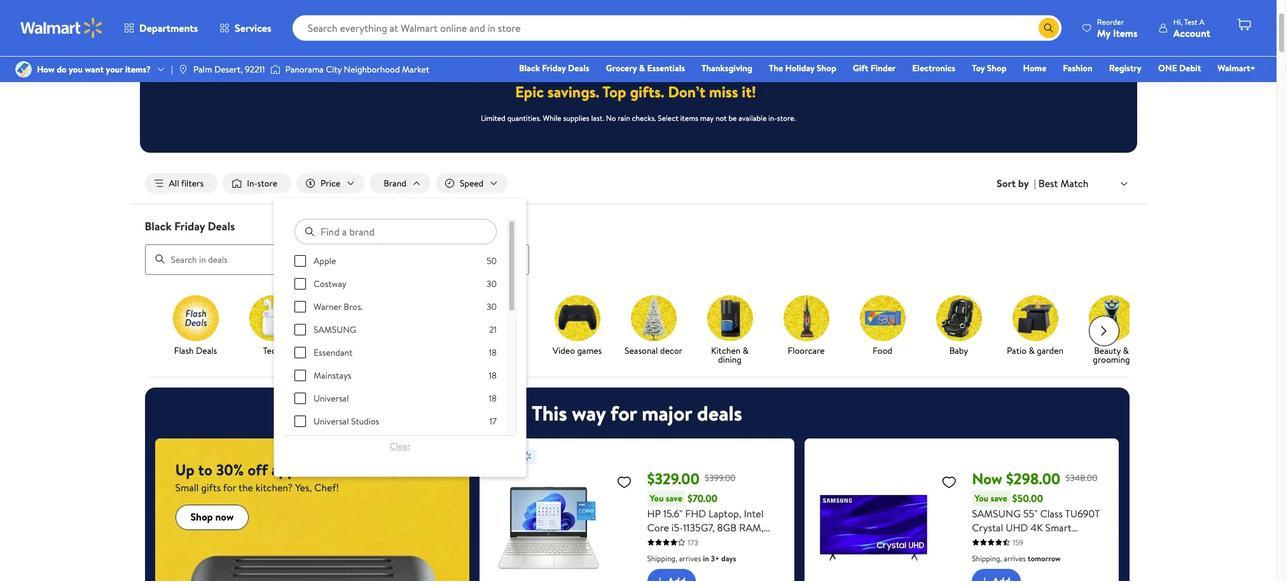 Task type: locate. For each thing, give the bounding box(es) containing it.
warner
[[313, 300, 341, 313]]

black friday deals up 'savings.'
[[519, 62, 590, 74]]

save inside you save $70.00 hp 15.6" fhd laptop, intel core i5-1135g7, 8gb ram, 256gb ssd, silver, windows 11 home, 15-dy2795wm
[[666, 492, 683, 504]]

off
[[248, 459, 268, 480]]

yes,
[[295, 480, 312, 494]]

fashion
[[1064, 62, 1093, 74], [487, 344, 516, 357]]

universal down mainstays
[[313, 392, 349, 405]]

1 horizontal spatial friday
[[542, 62, 566, 74]]

0 horizontal spatial shop
[[191, 510, 213, 524]]

2 30 from the top
[[487, 300, 497, 313]]

0 vertical spatial 18
[[489, 346, 497, 359]]

1 vertical spatial samsung
[[973, 506, 1021, 520]]

save inside you save $50.00 samsung 55" class tu690t crystal uhd 4k smart television - un55tu690tfxza (new)
[[991, 492, 1008, 504]]

& for dining
[[743, 344, 749, 357]]

apple
[[313, 255, 336, 267]]

black friday deals
[[519, 62, 590, 74], [145, 218, 235, 234]]

silver,
[[704, 534, 730, 548]]

$50.00
[[1013, 491, 1044, 505]]

you save $70.00 hp 15.6" fhd laptop, intel core i5-1135g7, 8gb ram, 256gb ssd, silver, windows 11 home, 15-dy2795wm
[[648, 491, 781, 562]]

days
[[722, 553, 737, 564]]

0 vertical spatial |
[[171, 63, 173, 76]]

flash deals image
[[173, 295, 219, 341]]

18 for universal
[[489, 392, 497, 405]]

None checkbox
[[294, 255, 306, 267], [294, 347, 306, 358], [294, 370, 306, 381], [294, 393, 306, 404], [294, 416, 306, 427], [294, 255, 306, 267], [294, 347, 306, 358], [294, 370, 306, 381], [294, 393, 306, 404], [294, 416, 306, 427]]

1 horizontal spatial |
[[1035, 176, 1037, 190]]

quantities.
[[508, 113, 541, 123]]

deals inside flash deals link
[[196, 344, 217, 357]]

universal left studios
[[313, 415, 349, 428]]

2 shipping, from the left
[[973, 553, 1003, 564]]

in-
[[247, 177, 258, 190]]

 image left palm
[[178, 64, 188, 74]]

fashion down 21
[[487, 344, 516, 357]]

home
[[1024, 62, 1047, 74]]

shop seasonal image
[[631, 295, 677, 341]]

deals up 'savings.'
[[568, 62, 590, 74]]

add to cart image
[[653, 574, 668, 581]]

black up epic
[[519, 62, 540, 74]]

& for garden
[[1029, 344, 1035, 357]]

food link
[[850, 295, 916, 357]]

save
[[666, 492, 683, 504], [991, 492, 1008, 504]]

1 shipping, from the left
[[648, 553, 678, 564]]

universal for universal studios
[[313, 415, 349, 428]]

 image
[[15, 61, 32, 78], [178, 64, 188, 74]]

1 horizontal spatial arrives
[[1004, 553, 1026, 564]]

samsung up television
[[973, 506, 1021, 520]]

0 horizontal spatial samsung
[[313, 323, 356, 336]]

0 vertical spatial for
[[611, 399, 637, 427]]

may
[[701, 113, 714, 123]]

you for now $298.00
[[975, 492, 989, 504]]

2 save from the left
[[991, 492, 1008, 504]]

sort
[[997, 176, 1016, 190]]

0 vertical spatial universal
[[313, 392, 349, 405]]

up
[[175, 459, 195, 480]]

1 18 from the top
[[489, 346, 497, 359]]

for left the
[[223, 480, 236, 494]]

1 arrives from the left
[[679, 553, 702, 564]]

gift finder link
[[848, 61, 902, 75]]

0 vertical spatial samsung
[[313, 323, 356, 336]]

0 horizontal spatial shipping,
[[648, 553, 678, 564]]

speed button
[[436, 173, 508, 194]]

1 vertical spatial fashion
[[487, 344, 516, 357]]

arrives down the 159 at the bottom right of page
[[1004, 553, 1026, 564]]

shop now button
[[175, 504, 249, 530]]

neighborhood
[[344, 63, 400, 76]]

black inside search box
[[145, 218, 172, 234]]

don't
[[668, 81, 706, 102]]

deals right flash on the bottom
[[196, 344, 217, 357]]

samsung inside 'group'
[[313, 323, 356, 336]]

30 for costway
[[487, 278, 497, 290]]

desert,
[[214, 63, 243, 76]]

1 vertical spatial black
[[145, 218, 172, 234]]

shipping, arrives tomorrow
[[973, 553, 1061, 564]]

2 18 from the top
[[489, 369, 497, 382]]

debit
[[1180, 62, 1202, 74]]

add to favorites list, hp 15.6" fhd laptop, intel core i5-1135g7, 8gb ram, 256gb ssd, silver, windows 11 home, 15-dy2795wm image
[[617, 474, 632, 490]]

you save $50.00 samsung 55" class tu690t crystal uhd 4k smart television - un55tu690tfxza (new)
[[973, 491, 1108, 562]]

92211
[[245, 63, 265, 76]]

shop patio & garden image
[[1013, 295, 1059, 341]]

shop beauty & grooming image
[[1089, 295, 1135, 341]]

0 horizontal spatial for
[[223, 480, 236, 494]]

seasonal decor
[[625, 344, 683, 357]]

clear button
[[294, 436, 506, 456]]

& inside beauty & grooming
[[1124, 344, 1129, 357]]

sort and filter section element
[[130, 163, 1148, 204]]

0 horizontal spatial black
[[145, 218, 172, 234]]

1 vertical spatial black friday deals
[[145, 218, 235, 234]]

you down now
[[975, 492, 989, 504]]

toy
[[973, 62, 985, 74]]

1 horizontal spatial shipping,
[[973, 553, 1003, 564]]

arrives inside now $298.00 group
[[1004, 553, 1026, 564]]

major
[[642, 399, 692, 427]]

shipping, inside now $298.00 group
[[973, 553, 1003, 564]]

mainstays
[[313, 369, 351, 382]]

& right dining
[[743, 344, 749, 357]]

shipping, for now
[[973, 553, 1003, 564]]

0 vertical spatial fashion link
[[1058, 61, 1099, 75]]

arrives
[[679, 553, 702, 564], [1004, 553, 1026, 564]]

last.
[[592, 113, 604, 123]]

18 for essendant
[[489, 346, 497, 359]]

8gb
[[717, 520, 737, 534]]

0 horizontal spatial fashion link
[[468, 295, 534, 357]]

0 vertical spatial deals
[[568, 62, 590, 74]]

1 horizontal spatial  image
[[178, 64, 188, 74]]

1 vertical spatial |
[[1035, 176, 1037, 190]]

None checkbox
[[294, 278, 306, 290], [294, 301, 306, 313], [294, 324, 306, 335], [294, 278, 306, 290], [294, 301, 306, 313], [294, 324, 306, 335]]

kitchen?
[[256, 480, 293, 494]]

crystal
[[973, 520, 1004, 534]]

1 horizontal spatial save
[[991, 492, 1008, 504]]

1 horizontal spatial samsung
[[973, 506, 1021, 520]]

1135g7,
[[684, 520, 715, 534]]

fhd
[[686, 506, 707, 520]]

0 horizontal spatial save
[[666, 492, 683, 504]]

items?
[[125, 63, 151, 76]]

shipping, inside $329.00 group
[[648, 553, 678, 564]]

grocery & essentials
[[606, 62, 685, 74]]

1 save from the left
[[666, 492, 683, 504]]

 image
[[270, 63, 280, 76]]

0 horizontal spatial black friday deals
[[145, 218, 235, 234]]

& inside kitchen & dining
[[743, 344, 749, 357]]

& right grocery
[[639, 62, 645, 74]]

1 vertical spatial for
[[223, 480, 236, 494]]

& right patio
[[1029, 344, 1035, 357]]

ssd,
[[680, 534, 701, 548]]

patio
[[1007, 344, 1027, 357]]

$329.00 group
[[490, 448, 785, 581]]

deals down the in-store button
[[208, 218, 235, 234]]

to
[[198, 459, 213, 480]]

2 arrives from the left
[[1004, 553, 1026, 564]]

50
[[486, 255, 497, 267]]

un55tu690tfxza
[[1024, 534, 1108, 548]]

for
[[611, 399, 637, 427], [223, 480, 236, 494]]

1 30 from the top
[[487, 278, 497, 290]]

fashion right home
[[1064, 62, 1093, 74]]

1 vertical spatial friday
[[174, 218, 205, 234]]

shop video games image
[[555, 295, 600, 341]]

shop right toy
[[988, 62, 1007, 74]]

2 vertical spatial deals
[[196, 344, 217, 357]]

0 vertical spatial black
[[519, 62, 540, 74]]

| right by on the top right
[[1035, 176, 1037, 190]]

intel
[[744, 506, 764, 520]]

save for $329.00
[[666, 492, 683, 504]]

for right way at the bottom left of the page
[[611, 399, 637, 427]]

0 horizontal spatial you
[[650, 492, 664, 504]]

epic savings. top gifts. don't miss it!
[[516, 81, 757, 102]]

not
[[716, 113, 727, 123]]

now $298.00 group
[[815, 448, 1110, 581]]

flash deals
[[174, 344, 217, 357]]

1 horizontal spatial black
[[519, 62, 540, 74]]

sort by |
[[997, 176, 1037, 190]]

panorama city neighborhood market
[[285, 63, 430, 76]]

you up hp
[[650, 492, 664, 504]]

tu690t
[[1066, 506, 1101, 520]]

18
[[489, 346, 497, 359], [489, 369, 497, 382], [489, 392, 497, 405]]

deals inside the black friday deals search box
[[208, 218, 235, 234]]

& for essentials
[[639, 62, 645, 74]]

items
[[1114, 26, 1138, 40]]

159
[[1013, 537, 1024, 548]]

 image left how
[[15, 61, 32, 78]]

shop left now
[[191, 510, 213, 524]]

1 horizontal spatial shop
[[817, 62, 837, 74]]

2 you from the left
[[975, 492, 989, 504]]

shipping, down '256gb'
[[648, 553, 678, 564]]

17
[[489, 415, 497, 428]]

arrives left in
[[679, 553, 702, 564]]

shipping, down television
[[973, 553, 1003, 564]]

| left palm
[[171, 63, 173, 76]]

1 horizontal spatial black friday deals
[[519, 62, 590, 74]]

hi,
[[1174, 16, 1183, 27]]

3 18 from the top
[[489, 392, 497, 405]]

1 vertical spatial deals
[[208, 218, 235, 234]]

0 vertical spatial fashion
[[1064, 62, 1093, 74]]

1 horizontal spatial fashion link
[[1058, 61, 1099, 75]]

black up search image
[[145, 218, 172, 234]]

shop kitchen & dining image
[[707, 295, 753, 341]]

2 universal from the top
[[313, 415, 349, 428]]

save for now
[[991, 492, 1008, 504]]

friday down filters
[[174, 218, 205, 234]]

save up 15.6"
[[666, 492, 683, 504]]

shop food image
[[860, 295, 906, 341]]

friday up 'savings.'
[[542, 62, 566, 74]]

30 up 21
[[487, 300, 497, 313]]

gifts.
[[630, 81, 665, 102]]

you inside you save $70.00 hp 15.6" fhd laptop, intel core i5-1135g7, 8gb ram, 256gb ssd, silver, windows 11 home, 15-dy2795wm
[[650, 492, 664, 504]]

1 horizontal spatial fashion
[[1064, 62, 1093, 74]]

shipping, for $329.00
[[648, 553, 678, 564]]

limited
[[481, 113, 506, 123]]

beauty
[[1095, 344, 1121, 357]]

arrives for $329.00
[[679, 553, 702, 564]]

gift
[[853, 62, 869, 74]]

Walmart Site-Wide search field
[[293, 15, 1062, 41]]

uhd
[[1006, 520, 1029, 534]]

way
[[572, 399, 606, 427]]

1 you from the left
[[650, 492, 664, 504]]

1 universal from the top
[[313, 392, 349, 405]]

savings.
[[548, 81, 600, 102]]

black friday deals down filters
[[145, 218, 235, 234]]

you inside you save $50.00 samsung 55" class tu690t crystal uhd 4k smart television - un55tu690tfxza (new)
[[975, 492, 989, 504]]

1 horizontal spatial you
[[975, 492, 989, 504]]

1 vertical spatial 30
[[487, 300, 497, 313]]

shipping, arrives in 3+ days
[[648, 553, 737, 564]]

home,
[[648, 548, 677, 562]]

0 vertical spatial 30
[[487, 278, 497, 290]]

Search in deals search field
[[145, 244, 529, 275]]

arrives inside $329.00 group
[[679, 553, 702, 564]]

save down now
[[991, 492, 1008, 504]]

best match
[[1039, 176, 1089, 190]]

i5-
[[672, 520, 684, 534]]

shop right holiday on the top right of page
[[817, 62, 837, 74]]

& right beauty
[[1124, 344, 1129, 357]]

1 vertical spatial 18
[[489, 369, 497, 382]]

shop floorcare image
[[784, 295, 830, 341]]

30 down the 50
[[487, 278, 497, 290]]

0 horizontal spatial arrives
[[679, 553, 702, 564]]

0 horizontal spatial friday
[[174, 218, 205, 234]]

0 horizontal spatial  image
[[15, 61, 32, 78]]

toys
[[340, 344, 357, 357]]

2 vertical spatial 18
[[489, 392, 497, 405]]

| inside the "sort and filter section" element
[[1035, 176, 1037, 190]]

group
[[294, 255, 497, 581]]

(new)
[[973, 548, 999, 562]]

samsung up the essendant
[[313, 323, 356, 336]]

1 vertical spatial universal
[[313, 415, 349, 428]]



Task type: vqa. For each thing, say whether or not it's contained in the screenshot.
A
yes



Task type: describe. For each thing, give the bounding box(es) containing it.
walmart+ link
[[1213, 61, 1262, 75]]

available
[[739, 113, 767, 123]]

brand
[[384, 177, 407, 190]]

now
[[973, 468, 1003, 489]]

30%
[[216, 459, 244, 480]]

shop baby image
[[936, 295, 982, 341]]

be
[[729, 113, 737, 123]]

search image
[[155, 254, 165, 264]]

shop inside button
[[191, 510, 213, 524]]

appliances
[[272, 459, 341, 480]]

tech link
[[239, 295, 305, 357]]

city
[[326, 63, 342, 76]]

your
[[106, 63, 123, 76]]

finder
[[871, 62, 896, 74]]

black friday deals inside search box
[[145, 218, 235, 234]]

2 horizontal spatial shop
[[988, 62, 1007, 74]]

by
[[1019, 176, 1029, 190]]

my
[[1098, 26, 1111, 40]]

256gb
[[648, 534, 678, 548]]

food
[[873, 344, 893, 357]]

panorama
[[285, 63, 324, 76]]

search icon image
[[1044, 23, 1054, 33]]

baby
[[950, 344, 969, 357]]

shop tech image
[[249, 295, 295, 341]]

Search search field
[[293, 15, 1062, 41]]

0 horizontal spatial fashion
[[487, 344, 516, 357]]

holiday
[[786, 62, 815, 74]]

the holiday shop link
[[764, 61, 843, 75]]

supplies
[[564, 113, 590, 123]]

173
[[688, 537, 699, 548]]

$329.00
[[648, 468, 700, 489]]

$329.00 $399.00
[[648, 468, 736, 489]]

miss
[[709, 81, 739, 102]]

deals
[[697, 399, 743, 427]]

arrives for now
[[1004, 553, 1026, 564]]

the holiday shop
[[769, 62, 837, 74]]

up to 30% off appliances small gifts for the kitchen? yes, chef!
[[175, 459, 341, 494]]

rain
[[618, 113, 630, 123]]

add to favorites list, samsung 55" class tu690t crystal uhd 4k smart television - un55tu690tfxza (new) image
[[942, 474, 957, 490]]

shop toys image
[[326, 295, 371, 341]]

0 horizontal spatial |
[[171, 63, 173, 76]]

how
[[37, 63, 55, 76]]

palm
[[193, 63, 212, 76]]

all filters
[[169, 177, 204, 190]]

30 for warner bros.
[[487, 300, 497, 313]]

games
[[577, 344, 602, 357]]

epic
[[516, 81, 544, 102]]

group containing apple
[[294, 255, 497, 581]]

& for grooming
[[1124, 344, 1129, 357]]

55"
[[1024, 506, 1038, 520]]

registry
[[1110, 62, 1142, 74]]

checks.
[[632, 113, 656, 123]]

limited quantities. while supplies last. no rain checks. select items may not be available in-store.
[[481, 113, 796, 123]]

clear
[[390, 440, 411, 453]]

electronics link
[[907, 61, 962, 75]]

this way for major deals
[[532, 399, 743, 427]]

tech
[[263, 344, 281, 357]]

shop fashion image
[[478, 295, 524, 341]]

21
[[489, 323, 497, 336]]

grooming
[[1093, 353, 1131, 366]]

filters
[[181, 177, 204, 190]]

hp
[[648, 506, 661, 520]]

black friday deals link
[[514, 61, 595, 75]]

18 for mainstays
[[489, 369, 497, 382]]

Black Friday Deals search field
[[130, 218, 1148, 275]]

beauty & grooming
[[1093, 344, 1131, 366]]

walmart black friday deals for days image
[[522, 34, 756, 66]]

video games link
[[544, 295, 611, 357]]

ram,
[[739, 520, 764, 534]]

essentials
[[648, 62, 685, 74]]

walmart+
[[1218, 62, 1256, 74]]

you
[[69, 63, 83, 76]]

small
[[175, 480, 199, 494]]

beauty & grooming link
[[1079, 295, 1145, 366]]

core
[[648, 520, 669, 534]]

while
[[543, 113, 562, 123]]

-
[[1017, 534, 1021, 548]]

toys link
[[315, 295, 382, 357]]

1 vertical spatial fashion link
[[468, 295, 534, 357]]

 image for palm
[[178, 64, 188, 74]]

the
[[769, 62, 784, 74]]

samsung inside you save $50.00 samsung 55" class tu690t crystal uhd 4k smart television - un55tu690tfxza (new)
[[973, 506, 1021, 520]]

friday inside search box
[[174, 218, 205, 234]]

walmart image
[[20, 18, 103, 38]]

the
[[239, 480, 253, 494]]

in-store button
[[223, 173, 292, 194]]

1 horizontal spatial for
[[611, 399, 637, 427]]

$70.00
[[688, 491, 718, 505]]

floorcare link
[[774, 295, 840, 357]]

studios
[[351, 415, 379, 428]]

11
[[774, 534, 781, 548]]

price button
[[297, 173, 365, 194]]

 image for how
[[15, 61, 32, 78]]

4k
[[1031, 520, 1043, 534]]

now $298.00 $348.00
[[973, 468, 1098, 489]]

deals inside black friday deals link
[[568, 62, 590, 74]]

garden
[[1037, 344, 1064, 357]]

one debit link
[[1153, 61, 1207, 75]]

15-
[[679, 548, 692, 562]]

0 vertical spatial friday
[[542, 62, 566, 74]]

store
[[258, 177, 278, 190]]

home link
[[1018, 61, 1053, 75]]

you for $329.00
[[650, 492, 664, 504]]

0 vertical spatial black friday deals
[[519, 62, 590, 74]]

laptop,
[[709, 506, 742, 520]]

chef!
[[314, 480, 339, 494]]

in-store
[[247, 177, 278, 190]]

kitchen & dining
[[711, 344, 749, 366]]

departments button
[[113, 13, 209, 43]]

universal for universal
[[313, 392, 349, 405]]

dining
[[719, 353, 742, 366]]

seasonal
[[625, 344, 658, 357]]

Find a brand search field
[[294, 219, 497, 244]]

this
[[532, 399, 567, 427]]

add to cart image
[[978, 574, 993, 581]]

costway
[[313, 278, 346, 290]]

essendant
[[313, 346, 353, 359]]

next slide for chipmodulewithimages list image
[[1089, 315, 1120, 346]]

for inside up to 30% off appliances small gifts for the kitchen? yes, chef!
[[223, 480, 236, 494]]

in-
[[769, 113, 778, 123]]

3+
[[711, 553, 720, 564]]

cart contains 0 items total amount $0.00 image
[[1237, 17, 1252, 32]]

no
[[606, 113, 616, 123]]

now
[[215, 510, 234, 524]]



